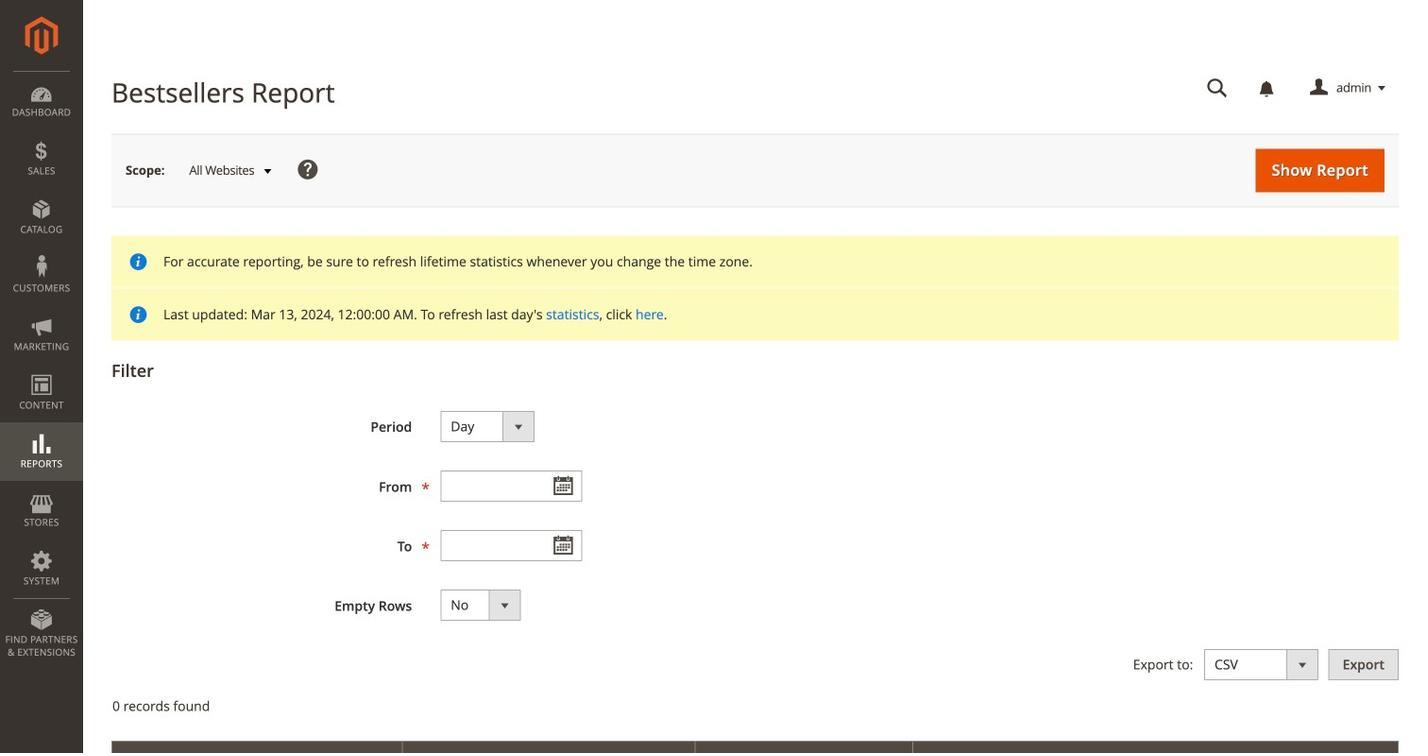 Task type: locate. For each thing, give the bounding box(es) containing it.
menu bar
[[0, 71, 83, 668]]

magento admin panel image
[[25, 16, 58, 55]]

None text field
[[441, 471, 582, 502], [441, 530, 582, 561], [441, 471, 582, 502], [441, 530, 582, 561]]

None text field
[[1194, 72, 1242, 105]]



